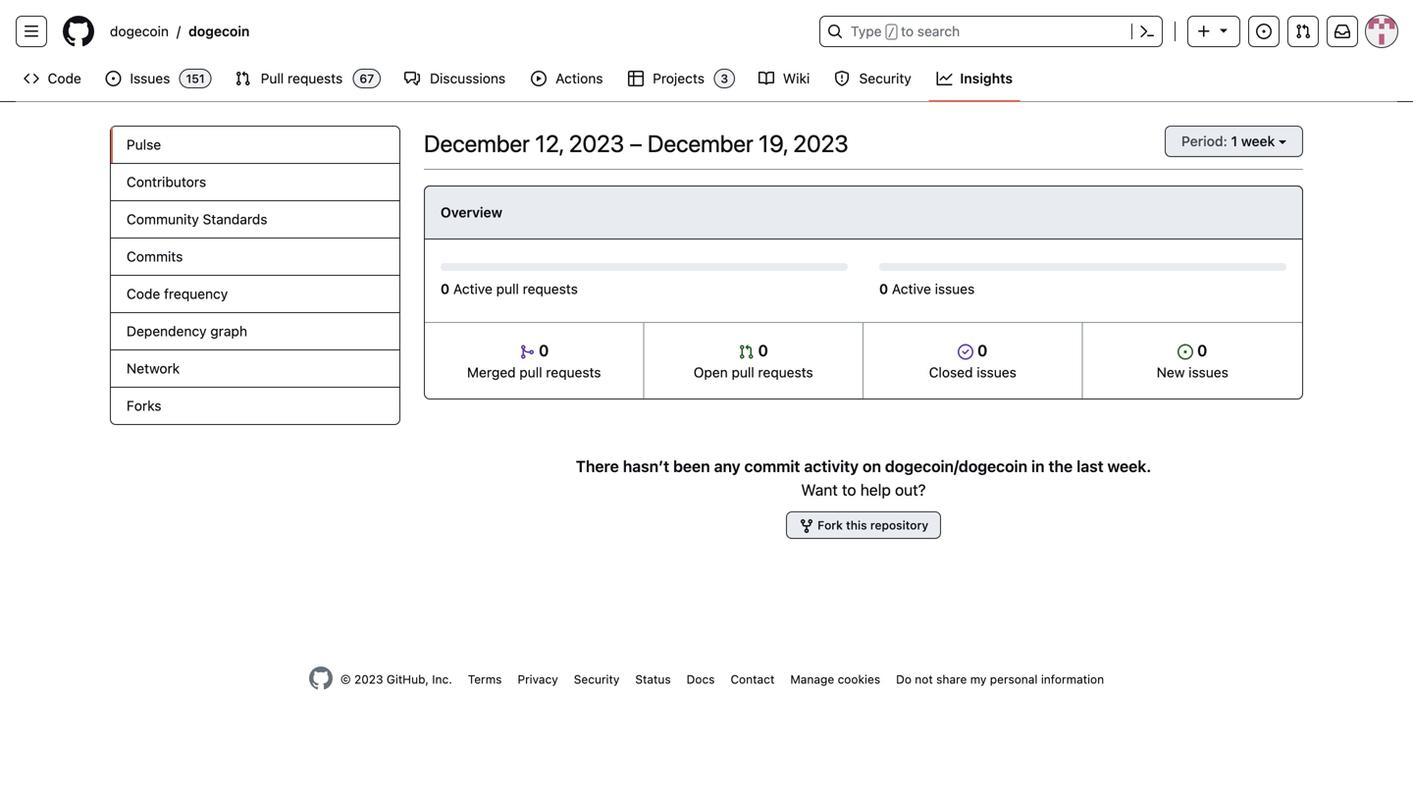 Task type: describe. For each thing, give the bounding box(es) containing it.
0 for open pull requests
[[755, 341, 769, 360]]

period: 1 week
[[1182, 133, 1276, 149]]

network link
[[111, 351, 400, 388]]

community
[[127, 211, 199, 227]]

shield image
[[835, 71, 850, 86]]

not
[[915, 673, 933, 686]]

contact link
[[731, 673, 775, 686]]

status link
[[636, 673, 671, 686]]

0 horizontal spatial pull
[[496, 281, 519, 297]]

cookies
[[838, 673, 881, 686]]

contributors
[[127, 174, 206, 190]]

closed
[[929, 364, 973, 380]]

status
[[636, 673, 671, 686]]

pulse link
[[111, 127, 400, 164]]

to inside the there hasn't been any commit activity on dogecoin/dogecoin in the last  week. want to help out?
[[842, 481, 857, 499]]

docs link
[[687, 673, 715, 686]]

2 dogecoin from the left
[[189, 23, 250, 39]]

hasn't
[[623, 457, 670, 476]]

insights element
[[110, 126, 401, 425]]

search
[[918, 23, 960, 39]]

requests right merged
[[546, 364, 601, 380]]

standards
[[203, 211, 268, 227]]

0 for closed issues
[[974, 341, 988, 360]]

dependency
[[127, 323, 207, 339]]

0 horizontal spatial issue opened image
[[105, 71, 121, 86]]

december 12, 2023 – december 19, 2023
[[424, 130, 849, 157]]

fork this repository button
[[786, 512, 942, 539]]

1 december from the left
[[424, 130, 530, 157]]

personal
[[990, 673, 1038, 686]]

1
[[1232, 133, 1238, 149]]

open
[[694, 364, 728, 380]]

my
[[971, 673, 987, 686]]

issues
[[130, 70, 170, 86]]

insights link
[[929, 64, 1021, 93]]

–
[[630, 130, 643, 157]]

any
[[714, 457, 741, 476]]

requests up git merge image
[[523, 281, 578, 297]]

command palette image
[[1140, 24, 1156, 39]]

overview
[[441, 204, 503, 220]]

discussions
[[430, 70, 506, 86]]

community standards link
[[111, 201, 400, 239]]

fork
[[818, 518, 843, 532]]

0 active pull requests
[[441, 281, 578, 297]]

3
[[721, 72, 729, 85]]

list containing dogecoin / dogecoin
[[102, 16, 808, 47]]

information
[[1042, 673, 1105, 686]]

git pull request image
[[739, 344, 755, 360]]

activity
[[805, 457, 859, 476]]

community standards
[[127, 211, 268, 227]]

merged
[[467, 364, 516, 380]]

terms link
[[468, 673, 502, 686]]

want
[[802, 481, 838, 499]]

fork this repository
[[815, 518, 929, 532]]

issue closed image
[[958, 344, 974, 360]]

do not share my personal information
[[897, 673, 1105, 686]]

0 for new issues
[[1194, 341, 1208, 360]]

inc.
[[432, 673, 452, 686]]

1 horizontal spatial security
[[860, 70, 912, 86]]

dogecoin/dogecoin
[[886, 457, 1028, 476]]

book image
[[759, 71, 775, 86]]

dogecoin / dogecoin
[[110, 23, 250, 39]]

manage
[[791, 673, 835, 686]]

12,
[[535, 130, 564, 157]]

merged pull requests
[[467, 364, 601, 380]]

period:
[[1182, 133, 1228, 149]]

network
[[127, 360, 180, 377]]

actions link
[[523, 64, 612, 93]]

0 active issues
[[880, 281, 975, 297]]

151
[[186, 72, 205, 85]]

there
[[576, 457, 619, 476]]

19,
[[759, 130, 788, 157]]

pull
[[261, 70, 284, 86]]

1 horizontal spatial security link
[[827, 64, 921, 93]]

commits
[[127, 248, 183, 265]]

0 horizontal spatial 2023
[[354, 673, 383, 686]]

requests right pull at the top left of page
[[288, 70, 343, 86]]

code for code frequency
[[127, 286, 160, 302]]

© 2023 github, inc.
[[341, 673, 452, 686]]

code for code
[[48, 70, 81, 86]]

dependency graph
[[127, 323, 247, 339]]

git pull request image for left issue opened image
[[235, 71, 251, 86]]

active for active pull requests
[[454, 281, 493, 297]]



Task type: locate. For each thing, give the bounding box(es) containing it.
graph
[[210, 323, 247, 339]]

to
[[901, 23, 914, 39], [842, 481, 857, 499]]

terms
[[468, 673, 502, 686]]

issues for closed
[[977, 364, 1017, 380]]

forks
[[127, 398, 162, 414]]

pulse
[[127, 136, 161, 153]]

0 vertical spatial to
[[901, 23, 914, 39]]

1 dogecoin link from the left
[[102, 16, 177, 47]]

0 horizontal spatial code
[[48, 70, 81, 86]]

0 vertical spatial git pull request image
[[1296, 24, 1312, 39]]

pull for open
[[732, 364, 755, 380]]

code frequency
[[127, 286, 228, 302]]

discussions link
[[397, 64, 515, 93]]

1 vertical spatial to
[[842, 481, 857, 499]]

2023 left –
[[569, 130, 625, 157]]

2 active from the left
[[892, 281, 932, 297]]

issues down issue opened icon
[[1189, 364, 1229, 380]]

2 december from the left
[[648, 130, 754, 157]]

1 vertical spatial issue opened image
[[105, 71, 121, 86]]

code inside insights element
[[127, 286, 160, 302]]

do
[[897, 673, 912, 686]]

projects
[[653, 70, 705, 86]]

to left "search"
[[901, 23, 914, 39]]

0 vertical spatial code
[[48, 70, 81, 86]]

1 active from the left
[[454, 281, 493, 297]]

©
[[341, 673, 351, 686]]

new
[[1157, 364, 1186, 380]]

security right shield image
[[860, 70, 912, 86]]

open pull requests
[[694, 364, 814, 380]]

code
[[48, 70, 81, 86], [127, 286, 160, 302]]

2 horizontal spatial 2023
[[793, 130, 849, 157]]

help
[[861, 481, 891, 499]]

dogecoin
[[110, 23, 169, 39], [189, 23, 250, 39]]

0 for merged pull requests
[[535, 341, 549, 360]]

dogecoin link
[[102, 16, 177, 47], [181, 16, 258, 47]]

issue opened image left issues at the left top
[[105, 71, 121, 86]]

0 horizontal spatial active
[[454, 281, 493, 297]]

0 horizontal spatial homepage image
[[63, 16, 94, 47]]

out?
[[895, 481, 926, 499]]

code link
[[16, 64, 90, 93]]

git pull request image
[[1296, 24, 1312, 39], [235, 71, 251, 86]]

1 horizontal spatial pull
[[520, 364, 543, 380]]

december down discussions
[[424, 130, 530, 157]]

pull
[[496, 281, 519, 297], [520, 364, 543, 380], [732, 364, 755, 380]]

/ for dogecoin
[[177, 23, 181, 39]]

/ inside dogecoin / dogecoin
[[177, 23, 181, 39]]

0 horizontal spatial to
[[842, 481, 857, 499]]

comment discussion image
[[405, 71, 420, 86]]

/ for type
[[888, 26, 895, 39]]

0 horizontal spatial git pull request image
[[235, 71, 251, 86]]

commit
[[745, 457, 801, 476]]

commits link
[[111, 239, 400, 276]]

2 horizontal spatial pull
[[732, 364, 755, 380]]

/
[[177, 23, 181, 39], [888, 26, 895, 39]]

1 vertical spatial security link
[[574, 673, 620, 686]]

closed issues
[[929, 364, 1017, 380]]

0 horizontal spatial issues
[[935, 281, 975, 297]]

issues for new
[[1189, 364, 1229, 380]]

issue opened image
[[1257, 24, 1272, 39], [105, 71, 121, 86]]

1 vertical spatial git pull request image
[[235, 71, 251, 86]]

requests right open
[[758, 364, 814, 380]]

issues
[[935, 281, 975, 297], [977, 364, 1017, 380], [1189, 364, 1229, 380]]

manage cookies button
[[791, 671, 881, 688]]

git pull request image for top issue opened image
[[1296, 24, 1312, 39]]

table image
[[628, 71, 644, 86]]

1 vertical spatial security
[[574, 673, 620, 686]]

last
[[1077, 457, 1104, 476]]

1 horizontal spatial 2023
[[569, 130, 625, 157]]

0 vertical spatial homepage image
[[63, 16, 94, 47]]

dogecoin link up issues at the left top
[[102, 16, 177, 47]]

active up closed
[[892, 281, 932, 297]]

plus image
[[1197, 24, 1213, 39]]

december right –
[[648, 130, 754, 157]]

0 horizontal spatial security
[[574, 673, 620, 686]]

1 horizontal spatial to
[[901, 23, 914, 39]]

security left status link
[[574, 673, 620, 686]]

issues up issue closed 'image'
[[935, 281, 975, 297]]

code image
[[24, 71, 39, 86]]

actions
[[556, 70, 603, 86]]

on
[[863, 457, 882, 476]]

security link
[[827, 64, 921, 93], [574, 673, 620, 686]]

1 horizontal spatial dogecoin
[[189, 23, 250, 39]]

active
[[454, 281, 493, 297], [892, 281, 932, 297]]

git merge image
[[519, 344, 535, 360]]

dogecoin link up 151
[[181, 16, 258, 47]]

2023
[[569, 130, 625, 157], [793, 130, 849, 157], [354, 673, 383, 686]]

pull for merged
[[520, 364, 543, 380]]

issues right closed
[[977, 364, 1017, 380]]

security link left status link
[[574, 673, 620, 686]]

week
[[1242, 133, 1276, 149]]

privacy link
[[518, 673, 558, 686]]

67
[[360, 72, 374, 85]]

1 horizontal spatial homepage image
[[309, 667, 333, 690]]

there hasn't been any commit activity on dogecoin/dogecoin in the last  week. want to help out?
[[576, 457, 1152, 499]]

git pull request image left notifications icon
[[1296, 24, 1312, 39]]

frequency
[[164, 286, 228, 302]]

pull requests
[[261, 70, 343, 86]]

code frequency link
[[111, 276, 400, 313]]

code right code icon
[[48, 70, 81, 86]]

share
[[937, 673, 967, 686]]

1 horizontal spatial issues
[[977, 364, 1017, 380]]

pull down git pull request icon
[[732, 364, 755, 380]]

1 horizontal spatial active
[[892, 281, 932, 297]]

repo forked image
[[799, 518, 815, 534]]

dependency graph link
[[111, 313, 400, 351]]

contact
[[731, 673, 775, 686]]

dogecoin up 151
[[189, 23, 250, 39]]

december
[[424, 130, 530, 157], [648, 130, 754, 157]]

code down commits
[[127, 286, 160, 302]]

security link down type
[[827, 64, 921, 93]]

issue opened image
[[1178, 344, 1194, 360]]

notifications image
[[1335, 24, 1351, 39]]

docs
[[687, 673, 715, 686]]

2 horizontal spatial issues
[[1189, 364, 1229, 380]]

repository
[[871, 518, 929, 532]]

0 horizontal spatial /
[[177, 23, 181, 39]]

play image
[[531, 71, 547, 86]]

0 horizontal spatial security link
[[574, 673, 620, 686]]

been
[[674, 457, 711, 476]]

privacy
[[518, 673, 558, 686]]

1 horizontal spatial /
[[888, 26, 895, 39]]

homepage image
[[63, 16, 94, 47], [309, 667, 333, 690]]

1 horizontal spatial december
[[648, 130, 754, 157]]

github,
[[387, 673, 429, 686]]

to left help
[[842, 481, 857, 499]]

forks link
[[111, 388, 400, 424]]

0 horizontal spatial december
[[424, 130, 530, 157]]

git pull request image left pull at the top left of page
[[235, 71, 251, 86]]

1 vertical spatial homepage image
[[309, 667, 333, 690]]

manage cookies
[[791, 673, 881, 686]]

in
[[1032, 457, 1045, 476]]

this
[[846, 518, 868, 532]]

0 vertical spatial security
[[860, 70, 912, 86]]

do not share my personal information button
[[897, 671, 1105, 688]]

graph image
[[937, 71, 953, 86]]

list
[[102, 16, 808, 47]]

issue opened image right triangle down image at right top
[[1257, 24, 1272, 39]]

0 horizontal spatial dogecoin link
[[102, 16, 177, 47]]

active down overview
[[454, 281, 493, 297]]

contributors link
[[111, 164, 400, 201]]

the
[[1049, 457, 1073, 476]]

security
[[860, 70, 912, 86], [574, 673, 620, 686]]

pull down overview
[[496, 281, 519, 297]]

homepage image left ©
[[309, 667, 333, 690]]

0 vertical spatial security link
[[827, 64, 921, 93]]

2023 right the 19,
[[793, 130, 849, 157]]

1 horizontal spatial code
[[127, 286, 160, 302]]

/ inside type / to search
[[888, 26, 895, 39]]

dogecoin up issues at the left top
[[110, 23, 169, 39]]

homepage image up code link on the top
[[63, 16, 94, 47]]

triangle down image
[[1216, 22, 1232, 38]]

2023 right ©
[[354, 673, 383, 686]]

1 horizontal spatial git pull request image
[[1296, 24, 1312, 39]]

pull down git merge image
[[520, 364, 543, 380]]

1 horizontal spatial issue opened image
[[1257, 24, 1272, 39]]

wiki link
[[751, 64, 819, 93]]

0
[[441, 281, 450, 297], [880, 281, 889, 297], [535, 341, 549, 360], [755, 341, 769, 360], [974, 341, 988, 360], [1194, 341, 1208, 360]]

1 vertical spatial code
[[127, 286, 160, 302]]

1 dogecoin from the left
[[110, 23, 169, 39]]

1 horizontal spatial dogecoin link
[[181, 16, 258, 47]]

0 horizontal spatial dogecoin
[[110, 23, 169, 39]]

type / to search
[[851, 23, 960, 39]]

insights
[[961, 70, 1013, 86]]

0 vertical spatial issue opened image
[[1257, 24, 1272, 39]]

2 dogecoin link from the left
[[181, 16, 258, 47]]

active for active issues
[[892, 281, 932, 297]]

type
[[851, 23, 882, 39]]



Task type: vqa. For each thing, say whether or not it's contained in the screenshot.
0 related to New issues
yes



